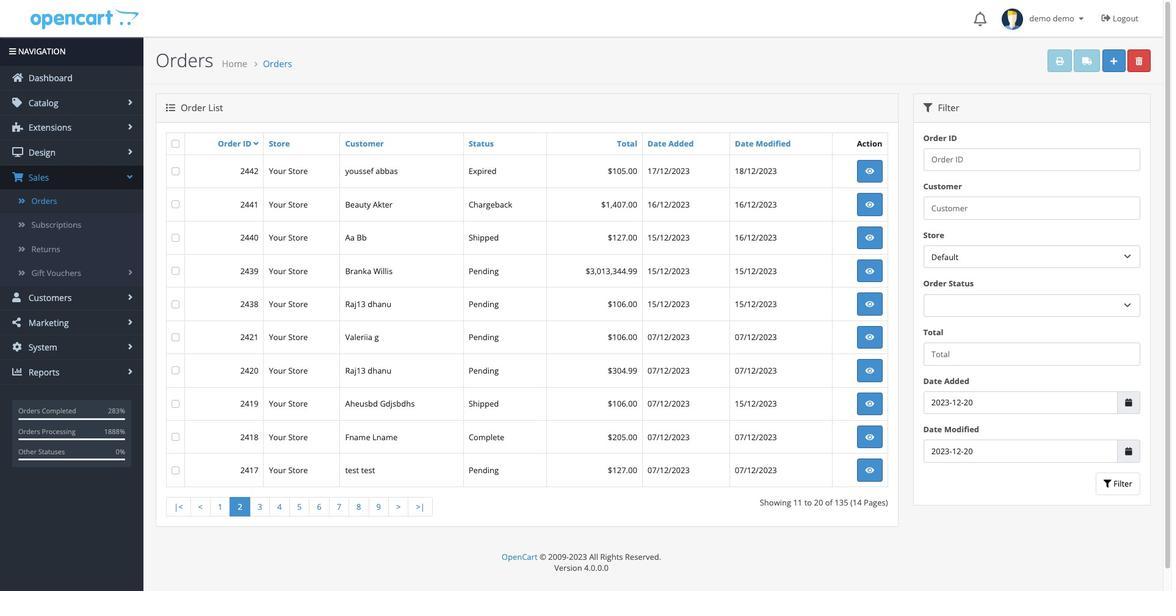 Task type: describe. For each thing, give the bounding box(es) containing it.
shipped for aa bb
[[469, 232, 499, 243]]

home
[[222, 57, 247, 70]]

1 vertical spatial customer
[[924, 181, 963, 192]]

your for 2438
[[269, 299, 286, 310]]

marketing link
[[0, 311, 144, 335]]

view image for 15/12/2023
[[866, 267, 875, 275]]

>| link
[[408, 497, 433, 517]]

demo demo
[[1024, 13, 1077, 24]]

your store for 2441
[[269, 199, 308, 210]]

3 link
[[250, 497, 270, 517]]

bars image
[[9, 48, 16, 56]]

subscriptions
[[31, 220, 81, 230]]

2418
[[240, 432, 259, 443]]

<
[[198, 501, 203, 512]]

your for 2439
[[269, 265, 286, 276]]

filter image
[[1104, 480, 1112, 488]]

Date Modified text field
[[924, 440, 1118, 463]]

$205.00
[[608, 432, 638, 443]]

complete
[[469, 432, 505, 443]]

4
[[278, 501, 282, 512]]

your for 2440
[[269, 232, 286, 243]]

processing
[[42, 427, 76, 436]]

|<
[[174, 501, 183, 512]]

valeriia
[[345, 332, 373, 343]]

2009-
[[549, 552, 569, 563]]

your store for 2418
[[269, 432, 308, 443]]

16/12/2023 for 16/12/2023
[[735, 199, 777, 210]]

user image
[[12, 293, 23, 302]]

store for 2440
[[288, 232, 308, 243]]

pending for 2438
[[469, 299, 499, 310]]

opencart © 2009-2023 all rights reserved. version 4.0.0.0
[[502, 552, 662, 574]]

your store for 2439
[[269, 265, 308, 276]]

view image for 2419
[[866, 400, 875, 408]]

logout link
[[1093, 0, 1151, 37]]

2417
[[240, 465, 259, 476]]

other
[[18, 447, 37, 456]]

chargeback
[[469, 199, 512, 210]]

> link
[[388, 497, 409, 517]]

customers
[[26, 292, 72, 304]]

8 link
[[349, 497, 369, 517]]

your store for 2419
[[269, 398, 308, 409]]

your for 2417
[[269, 465, 286, 476]]

pending for 2439
[[469, 265, 499, 276]]

store for 2442
[[288, 166, 308, 177]]

order status
[[924, 278, 974, 289]]

0 horizontal spatial modified
[[756, 138, 791, 149]]

demo demo link
[[996, 0, 1093, 37]]

view image for 2417
[[866, 467, 875, 475]]

catalog
[[26, 97, 58, 109]]

raj13 for 2438
[[345, 299, 366, 310]]

subscriptions link
[[0, 213, 144, 237]]

filter for filter icon
[[1112, 479, 1133, 490]]

valeriia g
[[345, 332, 379, 343]]

dhanu for 2420
[[368, 365, 392, 376]]

your store for 2438
[[269, 299, 308, 310]]

customer link
[[345, 138, 384, 149]]

dashboard
[[26, 72, 73, 84]]

gift
[[31, 267, 45, 278]]

0 horizontal spatial orders link
[[0, 189, 144, 213]]

system
[[26, 342, 57, 353]]

1 link
[[210, 497, 231, 517]]

home image
[[12, 73, 23, 83]]

283%
[[108, 406, 125, 416]]

0 vertical spatial status
[[469, 138, 494, 149]]

view image for 2420
[[866, 367, 875, 375]]

$105.00
[[608, 166, 638, 177]]

store up order status at the top right of the page
[[924, 230, 945, 241]]

1 vertical spatial date added
[[924, 375, 970, 386]]

view image for 2442
[[866, 168, 875, 176]]

17/12/2023
[[648, 166, 690, 177]]

2440
[[240, 232, 259, 243]]

dashboard link
[[0, 66, 144, 90]]

5
[[297, 501, 302, 512]]

raj13 for 2420
[[345, 365, 366, 376]]

branka willis
[[345, 265, 393, 276]]

your for 2418
[[269, 432, 286, 443]]

test test
[[345, 465, 375, 476]]

sign out alt image
[[1102, 13, 1111, 23]]

2438
[[240, 299, 259, 310]]

0 vertical spatial orders link
[[263, 57, 292, 70]]

store link
[[269, 138, 290, 149]]

design link
[[0, 140, 144, 165]]

desktop image
[[12, 147, 23, 157]]

1 horizontal spatial order id
[[924, 132, 958, 143]]

Order ID text field
[[924, 148, 1141, 171]]

0 vertical spatial date modified
[[735, 138, 791, 149]]

0%
[[116, 447, 125, 456]]

fname
[[345, 432, 371, 443]]

reserved.
[[625, 552, 662, 563]]

bb
[[357, 232, 367, 243]]

showing
[[760, 497, 792, 508]]

your store for 2421
[[269, 332, 308, 343]]

$127.00 for 15/12/2023
[[608, 232, 638, 243]]

youssef abbas
[[345, 166, 398, 177]]

$127.00 for 07/12/2023
[[608, 465, 638, 476]]

cog image
[[12, 342, 23, 352]]

9
[[377, 501, 381, 512]]

other statuses
[[18, 447, 65, 456]]

4.0.0.0
[[585, 563, 609, 574]]

2023
[[569, 552, 587, 563]]

showing 11 to 20 of 135 (14 pages)
[[760, 497, 888, 508]]

tag image
[[12, 98, 23, 107]]

completed
[[42, 406, 76, 416]]

home link
[[222, 57, 247, 70]]

2 test from the left
[[361, 465, 375, 476]]

design
[[26, 147, 56, 158]]

1 horizontal spatial id
[[949, 132, 958, 143]]

calendar image
[[1126, 399, 1133, 407]]

reports link
[[0, 360, 144, 384]]

orders up list image
[[156, 48, 214, 73]]

aa
[[345, 232, 355, 243]]

all
[[590, 552, 599, 563]]

beauty akter
[[345, 199, 393, 210]]

orders completed
[[18, 406, 76, 416]]

6 link
[[309, 497, 330, 517]]

version
[[555, 563, 583, 574]]

$106.00 for aheusbd gdjsbdhs
[[608, 398, 638, 409]]

aheusbd gdjsbdhs
[[345, 398, 415, 409]]

16/12/2023 for 15/12/2023
[[735, 232, 777, 243]]

135
[[835, 497, 849, 508]]

Date Added text field
[[924, 391, 1118, 414]]

calendar image
[[1126, 447, 1133, 455]]

$304.99
[[608, 365, 638, 376]]

(14
[[851, 497, 862, 508]]

orders processing
[[18, 427, 76, 436]]

18/12/2023
[[735, 166, 777, 177]]

sales
[[26, 171, 49, 183]]

system link
[[0, 335, 144, 360]]

add new image
[[1111, 57, 1118, 65]]

beauty
[[345, 199, 371, 210]]

your store for 2417
[[269, 465, 308, 476]]

pending for 2420
[[469, 365, 499, 376]]

gift vouchers link
[[0, 261, 144, 285]]

store for 2421
[[288, 332, 308, 343]]

opencart
[[502, 552, 538, 563]]

0 horizontal spatial id
[[243, 138, 252, 149]]

1 vertical spatial modified
[[945, 424, 980, 435]]

view image for 2438
[[866, 301, 875, 308]]

orders right home link
[[263, 57, 292, 70]]



Task type: vqa. For each thing, say whether or not it's contained in the screenshot.
Startup
no



Task type: locate. For each thing, give the bounding box(es) containing it.
your right the 2420
[[269, 365, 286, 376]]

your right 2441
[[269, 199, 286, 210]]

order id up 2442
[[218, 138, 252, 149]]

2 your from the top
[[269, 199, 286, 210]]

your for 2442
[[269, 166, 286, 177]]

navigation
[[16, 46, 66, 57]]

1 vertical spatial dhanu
[[368, 365, 392, 376]]

0 horizontal spatial date added
[[648, 138, 694, 149]]

1 vertical spatial date modified
[[924, 424, 980, 435]]

$1,407.00
[[602, 199, 638, 210]]

< link
[[190, 497, 211, 517]]

modified
[[756, 138, 791, 149], [945, 424, 980, 435]]

store right 2440
[[288, 232, 308, 243]]

1 horizontal spatial added
[[945, 375, 970, 386]]

10 your from the top
[[269, 465, 286, 476]]

store right 2439
[[288, 265, 308, 276]]

2 demo from the left
[[1054, 13, 1075, 24]]

id
[[949, 132, 958, 143], [243, 138, 252, 149]]

your store for 2440
[[269, 232, 308, 243]]

5 your store from the top
[[269, 299, 308, 310]]

your store right 2441
[[269, 199, 308, 210]]

0 vertical spatial dhanu
[[368, 299, 392, 310]]

$127.00
[[608, 232, 638, 243], [608, 465, 638, 476]]

returns link
[[0, 237, 144, 261]]

1 dhanu from the top
[[368, 299, 392, 310]]

total link
[[617, 138, 638, 149]]

shipped
[[469, 232, 499, 243], [469, 398, 499, 409]]

pending for 2417
[[469, 465, 499, 476]]

total down order status at the top right of the page
[[924, 327, 944, 338]]

$3,013,344.99
[[586, 265, 638, 276]]

order list
[[178, 102, 223, 114]]

aa bb
[[345, 232, 367, 243]]

total up $105.00
[[617, 138, 638, 149]]

2 shipped from the top
[[469, 398, 499, 409]]

2 your store from the top
[[269, 199, 308, 210]]

your right "2438"
[[269, 299, 286, 310]]

date modified link
[[735, 138, 791, 149]]

2 pending from the top
[[469, 299, 499, 310]]

>|
[[416, 501, 425, 512]]

4 your store from the top
[[269, 265, 308, 276]]

5 view image from the top
[[866, 367, 875, 375]]

$127.00 down $1,407.00 at the right of the page
[[608, 232, 638, 243]]

5 your from the top
[[269, 299, 286, 310]]

3 pending from the top
[[469, 332, 499, 343]]

1 vertical spatial orders link
[[0, 189, 144, 213]]

0 vertical spatial modified
[[756, 138, 791, 149]]

0 vertical spatial view image
[[866, 234, 875, 242]]

raj13 dhanu for 2420
[[345, 365, 392, 376]]

added
[[669, 138, 694, 149], [945, 375, 970, 386]]

$127.00 down $205.00
[[608, 465, 638, 476]]

your store right 2439
[[269, 265, 308, 276]]

date
[[648, 138, 667, 149], [735, 138, 754, 149], [924, 375, 943, 386], [924, 424, 943, 435]]

0 vertical spatial filter
[[936, 102, 960, 114]]

0 horizontal spatial order id
[[218, 138, 252, 149]]

0 vertical spatial total
[[617, 138, 638, 149]]

store for 2418
[[288, 432, 308, 443]]

1888%
[[104, 427, 125, 436]]

raj13 dhanu down branka willis
[[345, 299, 392, 310]]

your right 2439
[[269, 265, 286, 276]]

1 raj13 dhanu from the top
[[345, 299, 392, 310]]

filter button
[[1096, 473, 1141, 495]]

2 dhanu from the top
[[368, 365, 392, 376]]

0 horizontal spatial status
[[469, 138, 494, 149]]

filter for filter image
[[936, 102, 960, 114]]

orders link up subscriptions
[[0, 189, 144, 213]]

your store right '2419'
[[269, 398, 308, 409]]

shipped for aheusbd gdjsbdhs
[[469, 398, 499, 409]]

view image
[[866, 234, 875, 242], [866, 267, 875, 275]]

1 pending from the top
[[469, 265, 499, 276]]

your store right 2440
[[269, 232, 308, 243]]

status link
[[469, 138, 494, 149]]

demo right demo demo image
[[1030, 13, 1052, 24]]

2 raj13 dhanu from the top
[[345, 365, 392, 376]]

1 view image from the top
[[866, 168, 875, 176]]

8 view image from the top
[[866, 467, 875, 475]]

your for 2419
[[269, 398, 286, 409]]

9 your store from the top
[[269, 432, 308, 443]]

order id
[[924, 132, 958, 143], [218, 138, 252, 149]]

your down the store 'link'
[[269, 166, 286, 177]]

None checkbox
[[172, 334, 180, 341], [172, 367, 180, 375], [172, 433, 180, 441], [172, 334, 180, 341], [172, 367, 180, 375], [172, 433, 180, 441]]

raj13 dhanu down valeriia g
[[345, 365, 392, 376]]

15/12/2023
[[648, 232, 690, 243], [648, 265, 690, 276], [735, 265, 777, 276], [648, 299, 690, 310], [735, 299, 777, 310], [735, 398, 777, 409]]

customers link
[[0, 286, 144, 310]]

None checkbox
[[172, 140, 180, 148], [172, 167, 180, 175], [172, 201, 180, 209], [172, 234, 180, 242], [172, 267, 180, 275], [172, 300, 180, 308], [172, 400, 180, 408], [172, 466, 180, 474], [172, 140, 180, 148], [172, 167, 180, 175], [172, 201, 180, 209], [172, 234, 180, 242], [172, 267, 180, 275], [172, 300, 180, 308], [172, 400, 180, 408], [172, 466, 180, 474]]

2 vertical spatial $106.00
[[608, 398, 638, 409]]

filter inside button
[[1112, 479, 1133, 490]]

store down the store 'link'
[[288, 166, 308, 177]]

2420
[[240, 365, 259, 376]]

aheusbd
[[345, 398, 378, 409]]

date modified
[[735, 138, 791, 149], [924, 424, 980, 435]]

filter
[[936, 102, 960, 114], [1112, 479, 1133, 490]]

shipped up complete
[[469, 398, 499, 409]]

0 horizontal spatial total
[[617, 138, 638, 149]]

0 vertical spatial $127.00
[[608, 232, 638, 243]]

1 test from the left
[[345, 465, 359, 476]]

filter image
[[924, 103, 933, 113]]

store for 2438
[[288, 299, 308, 310]]

0 vertical spatial shipped
[[469, 232, 499, 243]]

filter right filter image
[[936, 102, 960, 114]]

opencart image
[[29, 7, 139, 30]]

8
[[357, 501, 361, 512]]

2421
[[240, 332, 259, 343]]

store right the 2420
[[288, 365, 308, 376]]

1 vertical spatial total
[[924, 327, 944, 338]]

1 vertical spatial raj13 dhanu
[[345, 365, 392, 376]]

your right '2419'
[[269, 398, 286, 409]]

store for 2417
[[288, 465, 308, 476]]

pending
[[469, 265, 499, 276], [469, 299, 499, 310], [469, 332, 499, 343], [469, 365, 499, 376], [469, 465, 499, 476]]

4 pending from the top
[[469, 365, 499, 376]]

orders link
[[263, 57, 292, 70], [0, 189, 144, 213]]

dhanu up g
[[368, 299, 392, 310]]

test
[[345, 465, 359, 476], [361, 465, 375, 476]]

share alt image
[[12, 317, 23, 327]]

0 horizontal spatial added
[[669, 138, 694, 149]]

your store for 2442
[[269, 166, 308, 177]]

1 demo from the left
[[1030, 13, 1052, 24]]

1 $127.00 from the top
[[608, 232, 638, 243]]

0 horizontal spatial demo
[[1030, 13, 1052, 24]]

chart bar image
[[12, 367, 23, 377]]

your store right "2421" on the left
[[269, 332, 308, 343]]

extensions
[[26, 122, 72, 133]]

store for 2441
[[288, 199, 308, 210]]

total
[[617, 138, 638, 149], [924, 327, 944, 338]]

pending for 2421
[[469, 332, 499, 343]]

your right 2418
[[269, 432, 286, 443]]

1 raj13 from the top
[[345, 299, 366, 310]]

bell image
[[974, 12, 987, 26]]

dhanu up aheusbd gdjsbdhs
[[368, 365, 392, 376]]

2 raj13 from the top
[[345, 365, 366, 376]]

10 your store from the top
[[269, 465, 308, 476]]

0 vertical spatial raj13
[[345, 299, 366, 310]]

caret down image
[[1077, 15, 1087, 23]]

0 vertical spatial customer
[[345, 138, 384, 149]]

akter
[[373, 199, 393, 210]]

1 shipped from the top
[[469, 232, 499, 243]]

0 horizontal spatial customer
[[345, 138, 384, 149]]

orders up "other"
[[18, 427, 40, 436]]

1 horizontal spatial test
[[361, 465, 375, 476]]

$106.00 up $304.99
[[608, 332, 638, 343]]

1 horizontal spatial date modified
[[924, 424, 980, 435]]

branka
[[345, 265, 372, 276]]

3 $106.00 from the top
[[608, 398, 638, 409]]

8 your from the top
[[269, 398, 286, 409]]

returns
[[31, 243, 60, 254]]

1 horizontal spatial customer
[[924, 181, 963, 192]]

1 your store from the top
[[269, 166, 308, 177]]

0 vertical spatial added
[[669, 138, 694, 149]]

1 horizontal spatial orders link
[[263, 57, 292, 70]]

list image
[[166, 103, 175, 113]]

07/12/2023
[[648, 332, 690, 343], [735, 332, 777, 343], [648, 365, 690, 376], [735, 365, 777, 376], [648, 398, 690, 409], [648, 432, 690, 443], [735, 432, 777, 443], [648, 465, 690, 476], [735, 465, 777, 476]]

your
[[269, 166, 286, 177], [269, 199, 286, 210], [269, 232, 286, 243], [269, 265, 286, 276], [269, 299, 286, 310], [269, 332, 286, 343], [269, 365, 286, 376], [269, 398, 286, 409], [269, 432, 286, 443], [269, 465, 286, 476]]

11
[[794, 497, 803, 508]]

store right '2419'
[[288, 398, 308, 409]]

©
[[540, 552, 547, 563]]

8 your store from the top
[[269, 398, 308, 409]]

$106.00
[[608, 299, 638, 310], [608, 332, 638, 343], [608, 398, 638, 409]]

7 link
[[329, 497, 349, 517]]

orders down sales
[[31, 196, 57, 207]]

Total text field
[[924, 343, 1141, 366]]

$106.00 down $3,013,344.99
[[608, 299, 638, 310]]

Customer text field
[[924, 197, 1141, 220]]

demo demo image
[[1002, 9, 1024, 30]]

1 horizontal spatial demo
[[1054, 13, 1075, 24]]

9 link
[[369, 497, 389, 517]]

9 your from the top
[[269, 432, 286, 443]]

3 your store from the top
[[269, 232, 308, 243]]

puzzle piece image
[[12, 122, 23, 132]]

2 view image from the top
[[866, 201, 875, 209]]

list
[[208, 102, 223, 114]]

store for 2420
[[288, 365, 308, 376]]

6
[[317, 501, 322, 512]]

raj13 down branka
[[345, 299, 366, 310]]

vouchers
[[47, 267, 81, 278]]

raj13 dhanu for 2438
[[345, 299, 392, 310]]

2439
[[240, 265, 259, 276]]

>
[[396, 501, 401, 512]]

7 view image from the top
[[866, 433, 875, 441]]

6 your store from the top
[[269, 332, 308, 343]]

your store right the 2420
[[269, 365, 308, 376]]

view image for 16/12/2023
[[866, 234, 875, 242]]

0 vertical spatial raj13 dhanu
[[345, 299, 392, 310]]

test down "fname" at left
[[345, 465, 359, 476]]

1 vertical spatial $127.00
[[608, 465, 638, 476]]

your store up 4
[[269, 465, 308, 476]]

1 view image from the top
[[866, 234, 875, 242]]

$106.00 for raj13 dhanu
[[608, 299, 638, 310]]

your right 2440
[[269, 232, 286, 243]]

1 vertical spatial raj13
[[345, 365, 366, 376]]

abbas
[[376, 166, 398, 177]]

3 your from the top
[[269, 232, 286, 243]]

filter down calendar icon
[[1112, 479, 1133, 490]]

1 vertical spatial view image
[[866, 267, 875, 275]]

orders
[[156, 48, 214, 73], [263, 57, 292, 70], [31, 196, 57, 207], [18, 406, 40, 416], [18, 427, 40, 436]]

your for 2421
[[269, 332, 286, 343]]

raj13 down valeriia
[[345, 365, 366, 376]]

store for 2439
[[288, 265, 308, 276]]

1 your from the top
[[269, 166, 286, 177]]

5 link
[[289, 497, 310, 517]]

2
[[238, 501, 242, 512]]

your for 2420
[[269, 365, 286, 376]]

shipped down chargeback
[[469, 232, 499, 243]]

0 horizontal spatial date modified
[[735, 138, 791, 149]]

$106.00 down $304.99
[[608, 398, 638, 409]]

1 horizontal spatial date added
[[924, 375, 970, 386]]

5 pending from the top
[[469, 465, 499, 476]]

lname
[[373, 432, 398, 443]]

7
[[337, 501, 342, 512]]

expired
[[469, 166, 497, 177]]

store for 2419
[[288, 398, 308, 409]]

your right "2421" on the left
[[269, 332, 286, 343]]

6 view image from the top
[[866, 400, 875, 408]]

your for 2441
[[269, 199, 286, 210]]

test down fname lname
[[361, 465, 375, 476]]

2 $106.00 from the top
[[608, 332, 638, 343]]

catalog link
[[0, 91, 144, 115]]

store up 5 at bottom
[[288, 465, 308, 476]]

1 vertical spatial $106.00
[[608, 332, 638, 343]]

7 your from the top
[[269, 365, 286, 376]]

your store down the store 'link'
[[269, 166, 308, 177]]

7 your store from the top
[[269, 365, 308, 376]]

0 horizontal spatial filter
[[936, 102, 960, 114]]

orders up orders processing
[[18, 406, 40, 416]]

1 vertical spatial filter
[[1112, 479, 1133, 490]]

store right 2418
[[288, 432, 308, 443]]

1 horizontal spatial total
[[924, 327, 944, 338]]

0 horizontal spatial test
[[345, 465, 359, 476]]

2 view image from the top
[[866, 267, 875, 275]]

logout
[[1114, 13, 1139, 24]]

1 horizontal spatial status
[[949, 278, 974, 289]]

2441
[[240, 199, 259, 210]]

3 view image from the top
[[866, 301, 875, 308]]

dhanu for 2438
[[368, 299, 392, 310]]

orders link right home link
[[263, 57, 292, 70]]

gdjsbdhs
[[380, 398, 415, 409]]

your store right "2438"
[[269, 299, 308, 310]]

store right 2441
[[288, 199, 308, 210]]

willis
[[374, 265, 393, 276]]

4 view image from the top
[[866, 334, 875, 342]]

your store for 2420
[[269, 365, 308, 376]]

1 vertical spatial shipped
[[469, 398, 499, 409]]

2 $127.00 from the top
[[608, 465, 638, 476]]

shopping cart image
[[12, 172, 23, 182]]

view image for 2418
[[866, 433, 875, 441]]

order id down filter image
[[924, 132, 958, 143]]

delete image
[[1136, 57, 1143, 65]]

demo left caret down image
[[1054, 13, 1075, 24]]

store right order id link
[[269, 138, 290, 149]]

1 $106.00 from the top
[[608, 299, 638, 310]]

4 your from the top
[[269, 265, 286, 276]]

youssef
[[345, 166, 374, 177]]

your right 2417
[[269, 465, 286, 476]]

view image for 2441
[[866, 201, 875, 209]]

view image
[[866, 168, 875, 176], [866, 201, 875, 209], [866, 301, 875, 308], [866, 334, 875, 342], [866, 367, 875, 375], [866, 400, 875, 408], [866, 433, 875, 441], [866, 467, 875, 475]]

6 your from the top
[[269, 332, 286, 343]]

1 horizontal spatial filter
[[1112, 479, 1133, 490]]

sales link
[[0, 165, 144, 189]]

of
[[826, 497, 833, 508]]

reports
[[26, 366, 60, 378]]

16/12/2023
[[648, 199, 690, 210], [735, 199, 777, 210], [735, 232, 777, 243]]

1 horizontal spatial modified
[[945, 424, 980, 435]]

marketing
[[26, 317, 69, 328]]

view image for 2421
[[866, 334, 875, 342]]

date added
[[648, 138, 694, 149], [924, 375, 970, 386]]

3
[[258, 501, 262, 512]]

store right "2421" on the left
[[288, 332, 308, 343]]

1 vertical spatial status
[[949, 278, 974, 289]]

$106.00 for valeriia g
[[608, 332, 638, 343]]

1 vertical spatial added
[[945, 375, 970, 386]]

store right "2438"
[[288, 299, 308, 310]]

0 vertical spatial $106.00
[[608, 299, 638, 310]]

your store right 2418
[[269, 432, 308, 443]]

0 vertical spatial date added
[[648, 138, 694, 149]]



